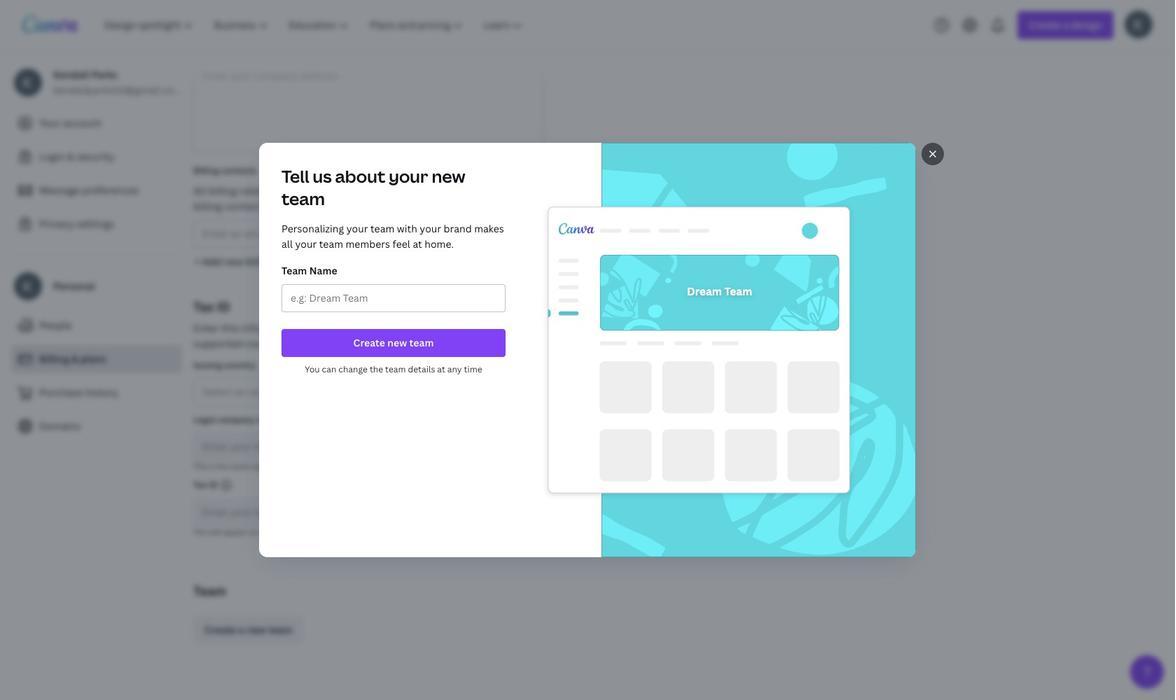 Task type: locate. For each thing, give the bounding box(es) containing it.
at inside personalizing your team with your brand makes all your team members feel at home.
[[413, 238, 422, 251]]

is
[[209, 462, 215, 472]]

time
[[464, 364, 483, 376]]

billing
[[193, 200, 222, 213], [246, 255, 275, 268]]

0 vertical spatial this
[[193, 462, 208, 472]]

1 vertical spatial name
[[230, 462, 249, 472]]

1 vertical spatial billing
[[39, 352, 69, 366]]

domains
[[39, 420, 81, 433]]

you can change the team details at any time
[[305, 364, 483, 376]]

& left plans
[[72, 352, 78, 366]]

will
[[309, 184, 325, 198], [209, 528, 221, 537]]

shown.
[[310, 337, 343, 350]]

will left appear on the left bottom of the page
[[209, 528, 221, 537]]

will inside all billing-related emails will be sent to your email address and these billing contacts
[[309, 184, 325, 198]]

to
[[365, 184, 375, 198]]

are down if
[[293, 337, 308, 350]]

billing & plans
[[39, 352, 106, 366]]

related
[[240, 184, 274, 198]]

security
[[76, 150, 115, 163]]

tax down legal
[[193, 479, 207, 491]]

0 horizontal spatial billing
[[193, 200, 222, 213]]

team down all
[[282, 264, 307, 277]]

billing up all
[[193, 165, 219, 177]]

this left appear on the left bottom of the page
[[193, 528, 208, 537]]

contacts up billing-
[[221, 165, 257, 177]]

the right is
[[217, 462, 228, 472]]

1 vertical spatial create
[[205, 624, 236, 637]]

1 horizontal spatial create
[[354, 336, 385, 350]]

1 horizontal spatial will
[[309, 184, 325, 198]]

personalizing your team with your brand makes all your team members feel at home.
[[282, 222, 504, 251]]

purchase
[[39, 386, 83, 399]]

contacts
[[221, 165, 257, 177], [225, 200, 266, 213]]

id
[[217, 298, 230, 315], [209, 479, 218, 491]]

only
[[472, 322, 495, 335]]

and
[[470, 184, 487, 198]]

kendall
[[53, 68, 89, 81]]

0 horizontal spatial will
[[209, 528, 221, 537]]

1 vertical spatial contacts
[[225, 200, 266, 213]]

at left any
[[437, 364, 446, 376]]

tax for tax id
[[193, 479, 207, 491]]

your inside tell us about your new team
[[389, 165, 428, 188]]

0 horizontal spatial are
[[293, 337, 308, 350]]

0 horizontal spatial the
[[217, 462, 228, 472]]

0 vertical spatial id
[[217, 298, 230, 315]]

invoice.
[[278, 528, 305, 537]]

billing left contact
[[246, 255, 275, 268]]

1 vertical spatial a
[[239, 624, 244, 637]]

Team Name text field
[[291, 285, 497, 312]]

billing & plans link
[[11, 345, 182, 373]]

Enter your tax ID text field
[[202, 500, 535, 526]]

name right is
[[230, 462, 249, 472]]

id inside tax id enter this information if you are a tax-exempt organization. only supported countries are shown.
[[217, 298, 230, 315]]

0 vertical spatial a
[[346, 322, 351, 335]]

billing down 'people' on the left top of page
[[39, 352, 69, 366]]

1 horizontal spatial billing
[[246, 255, 275, 268]]

message preferences
[[39, 184, 139, 197]]

billing for billing contacts
[[193, 165, 219, 177]]

0 vertical spatial tax
[[193, 298, 214, 315]]

0 vertical spatial name
[[257, 414, 280, 426]]

supported
[[193, 337, 243, 350]]

1 tax from the top
[[193, 298, 214, 315]]

1 vertical spatial at
[[437, 364, 446, 376]]

0 vertical spatial will
[[309, 184, 325, 198]]

1 vertical spatial id
[[209, 479, 218, 491]]

1 horizontal spatial a
[[346, 322, 351, 335]]

at right feel
[[413, 238, 422, 251]]

0 vertical spatial are
[[328, 322, 343, 335]]

0 vertical spatial &
[[67, 150, 74, 163]]

team name
[[282, 264, 337, 277]]

brand
[[444, 222, 472, 235]]

members
[[346, 238, 390, 251]]

id for tax id enter this information if you are a tax-exempt organization. only supported countries are shown.
[[217, 298, 230, 315]]

the right change
[[370, 364, 383, 376]]

0 horizontal spatial name
[[230, 462, 249, 472]]

1 vertical spatial team
[[193, 583, 226, 600]]

id.
[[341, 462, 350, 472]]

0 horizontal spatial a
[[239, 624, 244, 637]]

& inside "link"
[[67, 150, 74, 163]]

0 horizontal spatial at
[[413, 238, 422, 251]]

0 vertical spatial the
[[370, 364, 383, 376]]

exempt
[[371, 322, 407, 335]]

personalizing
[[282, 222, 344, 235]]

id down is
[[209, 479, 218, 491]]

new
[[432, 165, 466, 188], [224, 255, 244, 268], [388, 336, 407, 350], [247, 624, 266, 637]]

1 horizontal spatial team
[[282, 264, 307, 277]]

tax inside tax id enter this information if you are a tax-exempt organization. only supported countries are shown.
[[193, 298, 214, 315]]

1 vertical spatial will
[[209, 528, 221, 537]]

tell us about your new team
[[282, 165, 466, 210]]

a inside tax id enter this information if you are a tax-exempt organization. only supported countries are shown.
[[346, 322, 351, 335]]

team up the create a new team in the left of the page
[[193, 583, 226, 600]]

2 tax from the top
[[193, 479, 207, 491]]

your account link
[[11, 109, 182, 137]]

information
[[241, 322, 297, 335]]

a
[[346, 322, 351, 335], [239, 624, 244, 637]]

this for this is the name registered under your tax id.
[[193, 462, 208, 472]]

you
[[308, 322, 326, 335]]

contacts down related
[[225, 200, 266, 213]]

1 vertical spatial &
[[72, 352, 78, 366]]

0 vertical spatial create
[[354, 336, 385, 350]]

1 horizontal spatial are
[[328, 322, 343, 335]]

details
[[408, 364, 435, 376]]

billing
[[193, 165, 219, 177], [39, 352, 69, 366]]

2 this from the top
[[193, 528, 208, 537]]

this for this will appear on your invoice.
[[193, 528, 208, 537]]

1 vertical spatial are
[[293, 337, 308, 350]]

id for tax id
[[209, 479, 218, 491]]

change
[[339, 364, 368, 376]]

the
[[370, 364, 383, 376], [217, 462, 228, 472]]

0 vertical spatial billing
[[193, 200, 222, 213]]

feel
[[393, 238, 411, 251]]

create
[[354, 336, 385, 350], [205, 624, 236, 637]]

tax id
[[193, 479, 218, 491]]

1 vertical spatial tax
[[193, 479, 207, 491]]

at
[[413, 238, 422, 251], [437, 364, 446, 376]]

tax
[[193, 298, 214, 315], [193, 479, 207, 491]]

kendallparks02@gmail.com
[[53, 83, 183, 97]]

tax up enter
[[193, 298, 214, 315]]

0 horizontal spatial team
[[193, 583, 226, 600]]

name right company
[[257, 414, 280, 426]]

& for plans
[[72, 352, 78, 366]]

this left is
[[193, 462, 208, 472]]

team inside create a new team button
[[269, 624, 293, 637]]

all billing-related emails will be sent to your email address and these billing contacts
[[193, 184, 516, 213]]

address
[[430, 184, 467, 198]]

new inside "button"
[[224, 255, 244, 268]]

0 vertical spatial billing
[[193, 165, 219, 177]]

1 horizontal spatial billing
[[193, 165, 219, 177]]

company
[[217, 414, 255, 426]]

home.
[[425, 238, 454, 251]]

enter
[[193, 322, 219, 335]]

team
[[282, 187, 325, 210], [371, 222, 395, 235], [319, 238, 343, 251], [410, 336, 434, 350], [385, 364, 406, 376], [269, 624, 293, 637]]

your account
[[39, 116, 102, 130]]

& right the login
[[67, 150, 74, 163]]

if
[[300, 322, 306, 335]]

Enter an email address text field
[[202, 221, 505, 247]]

purchase history link
[[11, 379, 182, 407]]

billing inside "billing & plans" link
[[39, 352, 69, 366]]

your
[[389, 165, 428, 188], [378, 184, 399, 198], [347, 222, 368, 235], [420, 222, 442, 235], [295, 238, 317, 251], [311, 462, 326, 472], [260, 528, 276, 537]]

0 vertical spatial at
[[413, 238, 422, 251]]

tax for tax id enter this information if you are a tax-exempt organization. only supported countries are shown.
[[193, 298, 214, 315]]

0 horizontal spatial create
[[205, 624, 236, 637]]

1 vertical spatial this
[[193, 528, 208, 537]]

1 vertical spatial the
[[217, 462, 228, 472]]

0 vertical spatial contacts
[[221, 165, 257, 177]]

billing down all
[[193, 200, 222, 213]]

id up the this
[[217, 298, 230, 315]]

1 vertical spatial billing
[[246, 255, 275, 268]]

team for team name
[[282, 264, 307, 277]]

0 vertical spatial team
[[282, 264, 307, 277]]

are up shown. on the left of the page
[[328, 322, 343, 335]]

create for create new team
[[354, 336, 385, 350]]

on
[[249, 528, 258, 537]]

purchase history
[[39, 386, 119, 399]]

name
[[257, 414, 280, 426], [230, 462, 249, 472]]

0 horizontal spatial billing
[[39, 352, 69, 366]]

& for security
[[67, 150, 74, 163]]

will left be
[[309, 184, 325, 198]]

&
[[67, 150, 74, 163], [72, 352, 78, 366]]

1 this from the top
[[193, 462, 208, 472]]

Enter your legal company name text field
[[202, 434, 535, 460]]



Task type: describe. For each thing, give the bounding box(es) containing it.
this
[[221, 322, 239, 335]]

domains link
[[11, 413, 182, 441]]

these
[[490, 184, 516, 198]]

with
[[397, 222, 418, 235]]

a inside button
[[239, 624, 244, 637]]

us
[[313, 165, 332, 188]]

history
[[85, 386, 119, 399]]

privacy settings
[[39, 217, 114, 231]]

team inside tell us about your new team
[[282, 187, 325, 210]]

plans
[[80, 352, 106, 366]]

all
[[193, 184, 206, 198]]

organization.
[[409, 322, 470, 335]]

makes
[[474, 222, 504, 235]]

new inside tell us about your new team
[[432, 165, 466, 188]]

tax id enter this information if you are a tax-exempt organization. only supported countries are shown.
[[193, 298, 495, 350]]

privacy
[[39, 217, 74, 231]]

privacy settings link
[[11, 210, 182, 238]]

people
[[39, 319, 72, 332]]

country
[[224, 359, 256, 371]]

create a new team
[[205, 624, 293, 637]]

under
[[288, 462, 309, 472]]

can
[[322, 364, 337, 376]]

+ add new billing contact button
[[193, 248, 316, 276]]

legal
[[193, 414, 215, 426]]

1 horizontal spatial name
[[257, 414, 280, 426]]

tax
[[328, 462, 339, 472]]

team for team
[[193, 583, 226, 600]]

your
[[39, 116, 61, 130]]

name
[[309, 264, 337, 277]]

your inside all billing-related emails will be sent to your email address and these billing contacts
[[378, 184, 399, 198]]

+
[[195, 255, 200, 268]]

billing for billing & plans
[[39, 352, 69, 366]]

billing inside "button"
[[246, 255, 275, 268]]

1 horizontal spatial the
[[370, 364, 383, 376]]

Enter your company address text field
[[194, 62, 543, 152]]

about
[[335, 165, 386, 188]]

create new team
[[354, 336, 434, 350]]

tell
[[282, 165, 309, 188]]

message preferences link
[[11, 177, 182, 205]]

any
[[448, 364, 462, 376]]

contacts inside all billing-related emails will be sent to your email address and these billing contacts
[[225, 200, 266, 213]]

all
[[282, 238, 293, 251]]

1 horizontal spatial at
[[437, 364, 446, 376]]

login
[[39, 150, 65, 163]]

create new team button
[[282, 329, 506, 357]]

parks
[[92, 68, 117, 81]]

+ add new billing contact
[[195, 255, 315, 268]]

account
[[63, 116, 102, 130]]

login & security link
[[11, 143, 182, 171]]

be
[[328, 184, 340, 198]]

team inside create new team button
[[410, 336, 434, 350]]

email
[[402, 184, 427, 198]]

issuing country
[[193, 359, 256, 371]]

top level navigation element
[[95, 11, 535, 39]]

this will appear on your invoice.
[[193, 528, 305, 537]]

billing-
[[208, 184, 240, 198]]

create for create a new team
[[205, 624, 236, 637]]

message
[[39, 184, 80, 197]]

this is the name registered under your tax id.
[[193, 462, 350, 472]]

people link
[[11, 312, 182, 340]]

registered
[[251, 462, 286, 472]]

emails
[[277, 184, 307, 198]]

issuing
[[193, 359, 222, 371]]

personal
[[53, 280, 95, 293]]

billing contacts
[[193, 165, 257, 177]]

appear
[[223, 528, 248, 537]]

tax-
[[354, 322, 371, 335]]

kendall parks kendallparks02@gmail.com
[[53, 68, 183, 97]]

add
[[202, 255, 222, 268]]

legal company name
[[193, 414, 280, 426]]

you
[[305, 364, 320, 376]]

billing inside all billing-related emails will be sent to your email address and these billing contacts
[[193, 200, 222, 213]]

contact
[[278, 255, 315, 268]]

sent
[[342, 184, 363, 198]]

create a new team button
[[193, 617, 304, 645]]

countries
[[245, 337, 290, 350]]

login & security
[[39, 150, 115, 163]]

preferences
[[82, 184, 139, 197]]



Task type: vqa. For each thing, say whether or not it's contained in the screenshot.
'countries'
yes



